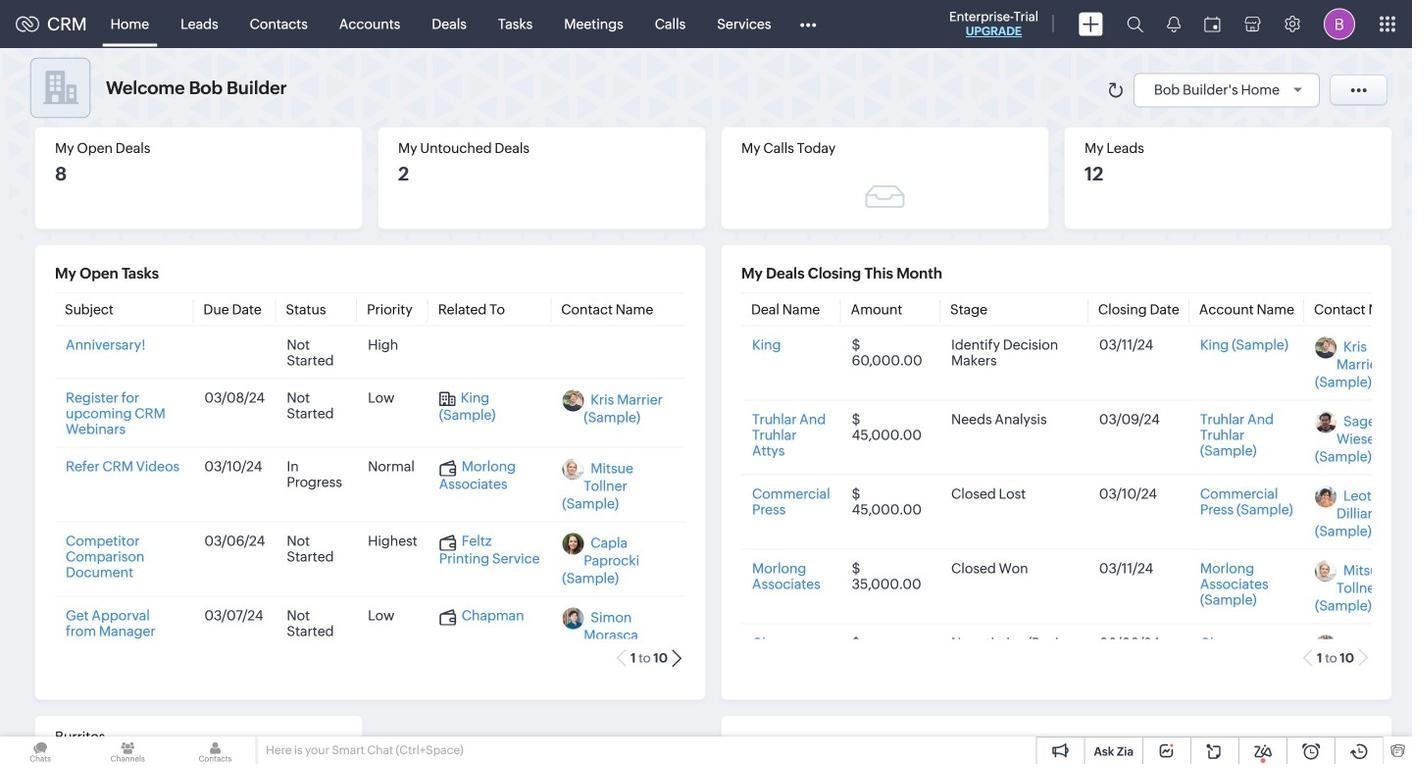Task type: locate. For each thing, give the bounding box(es) containing it.
signals element
[[1155, 0, 1193, 48]]

create menu image
[[1079, 12, 1103, 36]]

profile element
[[1312, 0, 1367, 48]]

create menu element
[[1067, 0, 1115, 48]]

search element
[[1115, 0, 1155, 48]]

channels image
[[87, 737, 168, 764]]

chats image
[[0, 737, 81, 764]]

Other Modules field
[[787, 8, 829, 40]]



Task type: describe. For each thing, give the bounding box(es) containing it.
signals image
[[1167, 16, 1181, 32]]

search image
[[1127, 16, 1144, 32]]

calendar image
[[1204, 16, 1221, 32]]

contacts image
[[175, 737, 256, 764]]

profile image
[[1324, 8, 1355, 40]]

logo image
[[16, 16, 39, 32]]



Task type: vqa. For each thing, say whether or not it's contained in the screenshot.
Users
no



